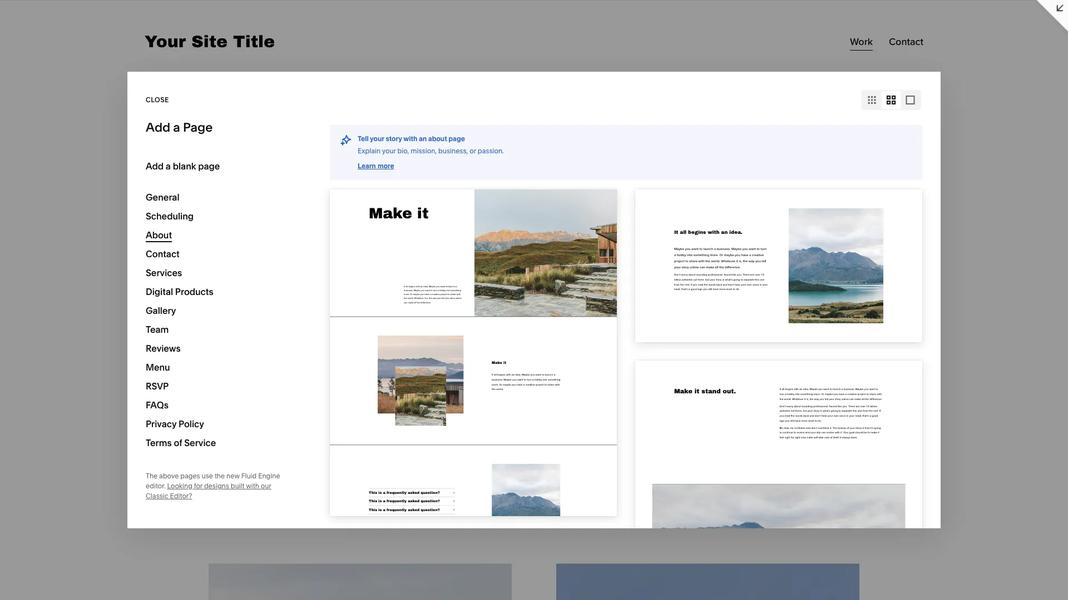 Task type: locate. For each thing, give the bounding box(es) containing it.
disabled
[[139, 153, 166, 161]]

add a new page to the "not linked" navigation group image
[[145, 129, 157, 141]]

these
[[18, 153, 38, 161]]

discover
[[133, 171, 160, 179]]

them.
[[18, 180, 36, 188]]

they
[[98, 162, 112, 170]]

don't
[[114, 162, 130, 170]]

engines
[[78, 171, 103, 179]]

are
[[61, 153, 71, 161]]

but
[[86, 162, 97, 170]]

or
[[168, 153, 174, 161]]

the
[[163, 162, 173, 170]]

public
[[72, 153, 92, 161]]

in
[[155, 162, 161, 170]]

unless
[[94, 153, 114, 161]]

add a new page to the "main navigation" group image
[[145, 92, 157, 104]]



Task type: describe. For each thing, give the bounding box(es) containing it.
these pages are public unless they're disabled or password-protected, but they don't appear in the navigation. search engines can also discover them.
[[18, 153, 174, 188]]

search
[[54, 171, 76, 179]]

pages
[[39, 153, 59, 161]]

also
[[118, 171, 131, 179]]

can
[[105, 171, 117, 179]]

navigation.
[[18, 171, 53, 179]]

protected,
[[52, 162, 85, 170]]

they're
[[116, 153, 137, 161]]

appear
[[131, 162, 154, 170]]

password-
[[18, 162, 52, 170]]



Task type: vqa. For each thing, say whether or not it's contained in the screenshot.
public
yes



